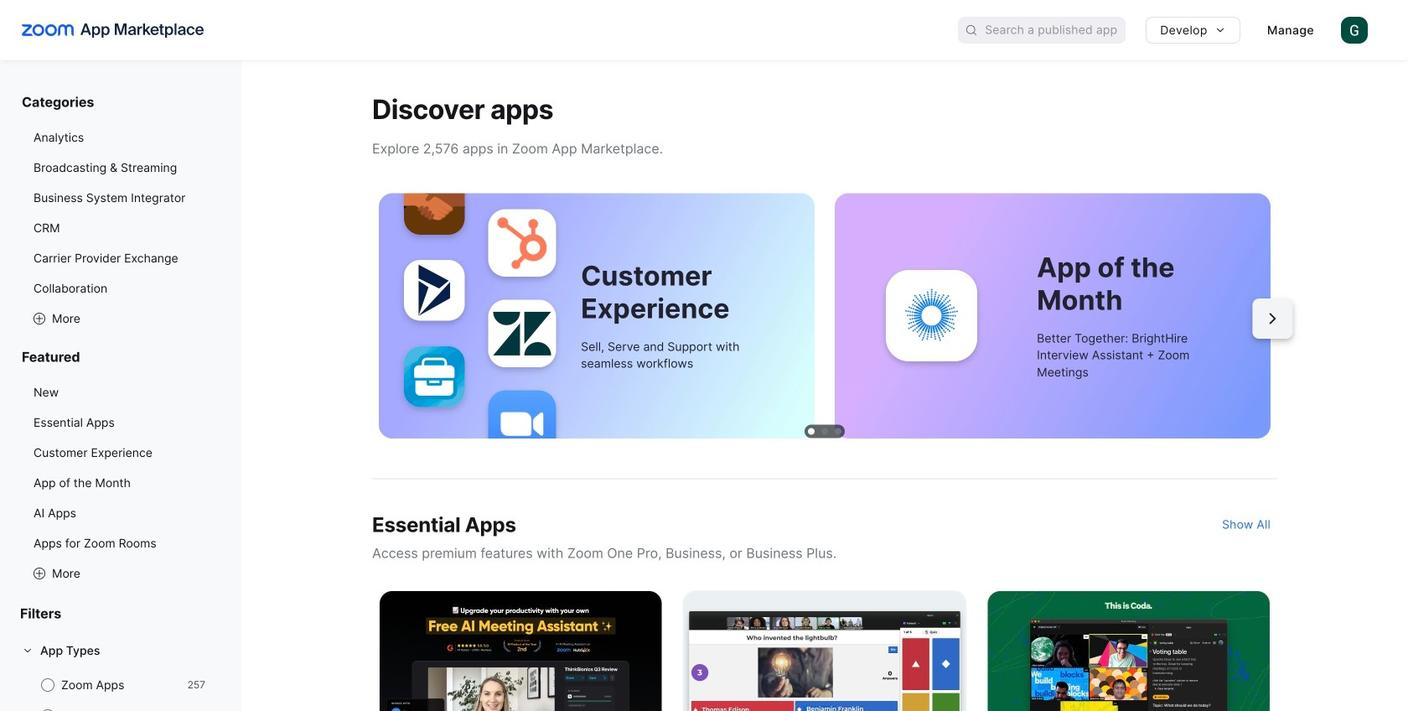 Task type: locate. For each thing, give the bounding box(es) containing it.
banner
[[0, 0, 1409, 60]]

search a published app element
[[959, 17, 1126, 44]]

Search text field
[[985, 18, 1126, 42]]



Task type: vqa. For each thing, say whether or not it's contained in the screenshot.
'Search A Published App' element
yes



